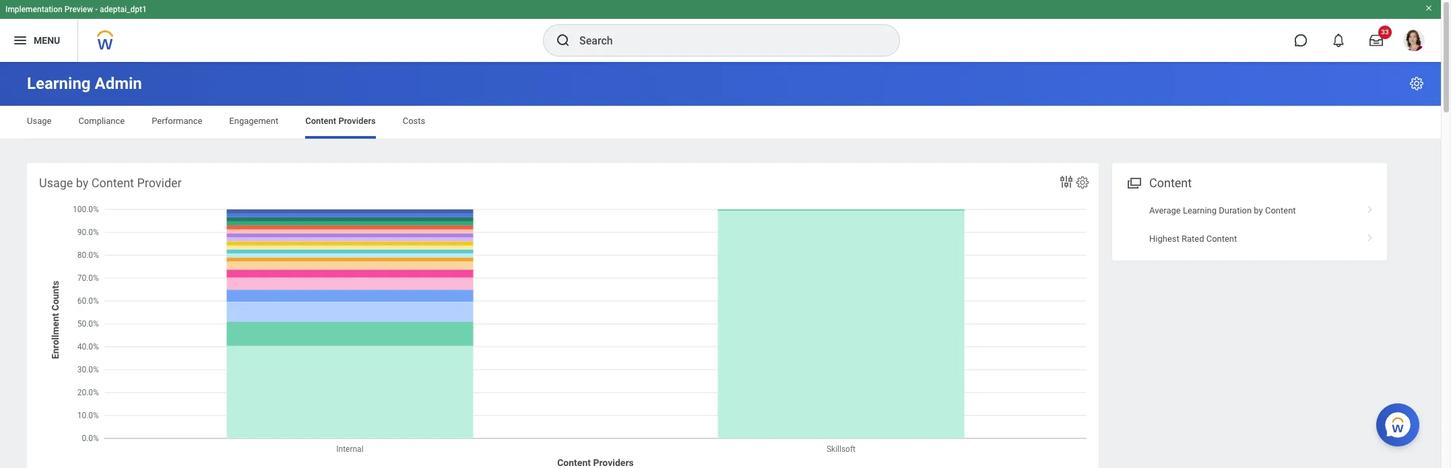 Task type: locate. For each thing, give the bounding box(es) containing it.
tab list containing usage
[[13, 106, 1428, 139]]

providers
[[339, 116, 376, 126]]

by inside usage by content provider element
[[76, 176, 89, 190]]

profile logan mcneil image
[[1404, 30, 1425, 54]]

list
[[1113, 197, 1387, 253]]

content up "highest rated content" link
[[1265, 206, 1296, 216]]

usage by content provider element
[[27, 163, 1099, 468]]

search image
[[555, 32, 571, 49]]

list containing average learning duration by content
[[1113, 197, 1387, 253]]

list inside learning admin main content
[[1113, 197, 1387, 253]]

menu
[[34, 35, 60, 46]]

chevron right image
[[1362, 201, 1379, 214], [1362, 229, 1379, 242]]

0 vertical spatial by
[[76, 176, 89, 190]]

tab list inside learning admin main content
[[13, 106, 1428, 139]]

rated
[[1182, 233, 1204, 244]]

chevron right image for highest rated content
[[1362, 229, 1379, 242]]

content left provider
[[92, 176, 134, 190]]

1 vertical spatial usage
[[39, 176, 73, 190]]

engagement
[[229, 116, 278, 126]]

learning
[[27, 74, 91, 93], [1183, 206, 1217, 216]]

content down average learning duration by content
[[1207, 233, 1237, 244]]

by down compliance
[[76, 176, 89, 190]]

1 chevron right image from the top
[[1362, 201, 1379, 214]]

0 horizontal spatial by
[[76, 176, 89, 190]]

tab list
[[13, 106, 1428, 139]]

menu group image
[[1125, 173, 1143, 191]]

learning up "highest rated content"
[[1183, 206, 1217, 216]]

duration
[[1219, 206, 1252, 216]]

by right duration
[[1254, 206, 1263, 216]]

2 chevron right image from the top
[[1362, 229, 1379, 242]]

highest rated content
[[1150, 233, 1237, 244]]

by inside average learning duration by content link
[[1254, 206, 1263, 216]]

1 horizontal spatial learning
[[1183, 206, 1217, 216]]

chevron right image inside "highest rated content" link
[[1362, 229, 1379, 242]]

learning down menu
[[27, 74, 91, 93]]

0 horizontal spatial learning
[[27, 74, 91, 93]]

provider
[[137, 176, 182, 190]]

configure usage by content provider image
[[1075, 175, 1090, 190]]

highest rated content link
[[1113, 225, 1387, 253]]

content inside "highest rated content" link
[[1207, 233, 1237, 244]]

menu button
[[0, 19, 78, 62]]

usage
[[27, 116, 51, 126], [39, 176, 73, 190]]

average learning duration by content link
[[1113, 197, 1387, 225]]

33 button
[[1362, 26, 1392, 55]]

implementation
[[5, 5, 62, 14]]

33
[[1382, 28, 1389, 36]]

configure this page image
[[1409, 75, 1425, 92]]

implementation preview -   adeptai_dpt1
[[5, 5, 147, 14]]

compliance
[[78, 116, 125, 126]]

Search Workday  search field
[[580, 26, 872, 55]]

by
[[76, 176, 89, 190], [1254, 206, 1263, 216]]

learning admin
[[27, 74, 142, 93]]

close environment banner image
[[1425, 4, 1433, 12]]

chevron right image inside average learning duration by content link
[[1362, 201, 1379, 214]]

content
[[305, 116, 336, 126], [92, 176, 134, 190], [1150, 176, 1192, 190], [1265, 206, 1296, 216], [1207, 233, 1237, 244]]

average
[[1150, 206, 1181, 216]]

1 vertical spatial chevron right image
[[1362, 229, 1379, 242]]

content left providers
[[305, 116, 336, 126]]

1 vertical spatial by
[[1254, 206, 1263, 216]]

0 vertical spatial chevron right image
[[1362, 201, 1379, 214]]

content inside tab list
[[305, 116, 336, 126]]

inbox large image
[[1370, 34, 1383, 47]]

1 horizontal spatial by
[[1254, 206, 1263, 216]]

usage inside tab list
[[27, 116, 51, 126]]

justify image
[[12, 32, 28, 49]]

0 vertical spatial usage
[[27, 116, 51, 126]]



Task type: vqa. For each thing, say whether or not it's contained in the screenshot.
Highest Rated Content
yes



Task type: describe. For each thing, give the bounding box(es) containing it.
menu banner
[[0, 0, 1441, 62]]

usage for usage
[[27, 116, 51, 126]]

content providers
[[305, 116, 376, 126]]

preview
[[64, 5, 93, 14]]

usage for usage by content provider
[[39, 176, 73, 190]]

average learning duration by content
[[1150, 206, 1296, 216]]

content up average
[[1150, 176, 1192, 190]]

content inside average learning duration by content link
[[1265, 206, 1296, 216]]

adeptai_dpt1
[[100, 5, 147, 14]]

admin
[[95, 74, 142, 93]]

0 vertical spatial learning
[[27, 74, 91, 93]]

usage by content provider
[[39, 176, 182, 190]]

highest
[[1150, 233, 1180, 244]]

content inside usage by content provider element
[[92, 176, 134, 190]]

notifications large image
[[1332, 34, 1346, 47]]

-
[[95, 5, 98, 14]]

performance
[[152, 116, 202, 126]]

chevron right image for average learning duration by content
[[1362, 201, 1379, 214]]

learning admin main content
[[0, 62, 1441, 468]]

configure and view chart data image
[[1059, 174, 1075, 190]]

1 vertical spatial learning
[[1183, 206, 1217, 216]]

costs
[[403, 116, 425, 126]]



